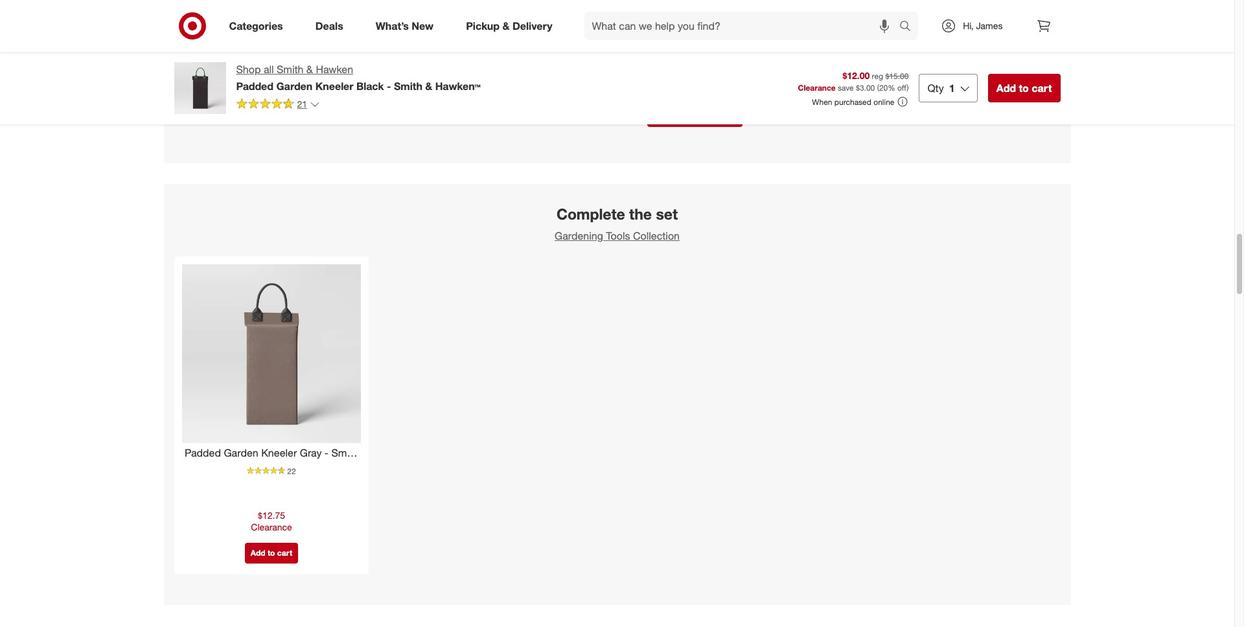 Task type: vqa. For each thing, say whether or not it's contained in the screenshot.
the leftmost Hearth
no



Task type: locate. For each thing, give the bounding box(es) containing it.
1 vertical spatial garden
[[224, 446, 258, 459]]

smith right the black
[[394, 80, 423, 93]]

cart
[[1032, 82, 1052, 95], [277, 548, 292, 558]]

1 vertical spatial -
[[324, 446, 328, 459]]

None checkbox
[[692, 28, 705, 41]]

smith
[[277, 63, 304, 76], [394, 80, 423, 93], [331, 446, 358, 459]]

kneeler inside padded garden kneeler gray - smith & hawken™
[[261, 446, 297, 459]]

hawken™ inside padded garden kneeler gray - smith & hawken™
[[255, 461, 297, 474]]

21 link
[[236, 98, 320, 113]]

gardening tools collection
[[482, 0, 591, 11]]

- inside padded garden kneeler gray - smith & hawken™
[[324, 446, 328, 459]]

$12.00
[[843, 70, 870, 81]]

1
[[950, 82, 955, 95]]

add
[[997, 82, 1016, 95], [250, 548, 265, 558]]

0 horizontal spatial clearance
[[251, 521, 292, 532]]

1 horizontal spatial clearance
[[798, 83, 836, 93]]

0 horizontal spatial add to cart button
[[245, 543, 298, 564]]

1 horizontal spatial hawken™
[[435, 80, 481, 93]]

1 horizontal spatial add
[[997, 82, 1016, 95]]

james
[[977, 20, 1003, 31]]

categories link
[[218, 12, 299, 40]]

&
[[503, 19, 510, 32], [307, 63, 313, 76], [425, 80, 433, 93], [245, 461, 252, 474]]

purchased
[[835, 97, 872, 107]]

tools inside complete the set gardening tools collection
[[606, 229, 630, 242]]

0 vertical spatial tools
[[527, 0, 548, 11]]

22
[[287, 466, 296, 476]]

1 horizontal spatial tools
[[606, 229, 630, 242]]

smith right gray
[[331, 446, 358, 459]]

& right the black
[[425, 80, 433, 93]]

0 horizontal spatial to
[[267, 548, 275, 558]]

0 vertical spatial garden
[[276, 80, 313, 93]]

hawken
[[316, 63, 353, 76]]

1 vertical spatial padded
[[184, 446, 221, 459]]

shop
[[236, 63, 261, 76]]

1 horizontal spatial kneeler
[[316, 80, 354, 93]]

off
[[898, 83, 907, 93]]

& left 22
[[245, 461, 252, 474]]

(
[[877, 83, 880, 93]]

gardening tools collection link
[[477, 0, 596, 23], [555, 229, 680, 242]]

0 vertical spatial clearance
[[798, 83, 836, 93]]

padded inside shop all smith & hawken padded garden kneeler black - smith & hawken™
[[236, 80, 274, 93]]

garden inside shop all smith & hawken padded garden kneeler black - smith & hawken™
[[276, 80, 313, 93]]

0 horizontal spatial garden
[[224, 446, 258, 459]]

1 vertical spatial cart
[[277, 548, 292, 558]]

1 horizontal spatial collection
[[633, 229, 680, 242]]

padded
[[236, 80, 274, 93], [184, 446, 221, 459]]

gardening
[[482, 0, 524, 11], [555, 229, 603, 242]]

1 vertical spatial kneeler
[[261, 446, 297, 459]]

tools
[[527, 0, 548, 11], [606, 229, 630, 242]]

1 vertical spatial hawken™
[[255, 461, 297, 474]]

collection up delivery
[[550, 0, 591, 11]]

add to cart
[[997, 82, 1052, 95], [250, 548, 292, 558]]

1 vertical spatial collection
[[633, 229, 680, 242]]

2 vertical spatial smith
[[331, 446, 358, 459]]

gardening up pickup & delivery
[[482, 0, 524, 11]]

clearance inside $12.00 reg $15.00 clearance save $ 3.00 ( 20 % off )
[[798, 83, 836, 93]]

to
[[1019, 82, 1029, 95], [267, 548, 275, 558]]

garden inside padded garden kneeler gray - smith & hawken™
[[224, 446, 258, 459]]

1 horizontal spatial padded
[[236, 80, 274, 93]]

0 horizontal spatial smith
[[277, 63, 304, 76]]

add to cart button
[[988, 74, 1061, 102], [245, 543, 298, 564]]

1 horizontal spatial -
[[387, 80, 391, 93]]

padded inside padded garden kneeler gray - smith & hawken™
[[184, 446, 221, 459]]

-
[[387, 80, 391, 93], [324, 446, 328, 459]]

shop all smith & hawken padded garden kneeler black - smith & hawken™
[[236, 63, 481, 93]]

gardening down complete on the top of page
[[555, 229, 603, 242]]

what's new
[[376, 19, 434, 32]]

1 horizontal spatial cart
[[1032, 82, 1052, 95]]

kneeler up 22
[[261, 446, 297, 459]]

0 vertical spatial add to cart
[[997, 82, 1052, 95]]

all
[[264, 63, 274, 76]]

garden
[[276, 80, 313, 93], [224, 446, 258, 459]]

0 horizontal spatial padded
[[184, 446, 221, 459]]

0 vertical spatial to
[[1019, 82, 1029, 95]]

0 horizontal spatial add
[[250, 548, 265, 558]]

collection
[[550, 0, 591, 11], [633, 229, 680, 242]]

1 vertical spatial tools
[[606, 229, 630, 242]]

tools up delivery
[[527, 0, 548, 11]]

0 horizontal spatial add to cart
[[250, 548, 292, 558]]

0 vertical spatial gardening
[[482, 0, 524, 11]]

clearance down $12.75
[[251, 521, 292, 532]]

- right the black
[[387, 80, 391, 93]]

2 horizontal spatial smith
[[394, 80, 423, 93]]

kneeler
[[316, 80, 354, 93], [261, 446, 297, 459]]

gardening inside complete the set gardening tools collection
[[555, 229, 603, 242]]

add right 1
[[997, 82, 1016, 95]]

& left hawken
[[307, 63, 313, 76]]

1 vertical spatial add to cart button
[[245, 543, 298, 564]]

0 vertical spatial -
[[387, 80, 391, 93]]

1 vertical spatial add
[[250, 548, 265, 558]]

1 horizontal spatial gardening
[[555, 229, 603, 242]]

1 horizontal spatial to
[[1019, 82, 1029, 95]]

clearance up when
[[798, 83, 836, 93]]

1 horizontal spatial smith
[[331, 446, 358, 459]]

kneeler down hawken
[[316, 80, 354, 93]]

0 horizontal spatial tools
[[527, 0, 548, 11]]

0 horizontal spatial -
[[324, 446, 328, 459]]

1 horizontal spatial add to cart
[[997, 82, 1052, 95]]

add down "$12.75 clearance"
[[250, 548, 265, 558]]

0 vertical spatial collection
[[550, 0, 591, 11]]

1 vertical spatial gardening
[[555, 229, 603, 242]]

1 horizontal spatial add to cart button
[[988, 74, 1061, 102]]

0 vertical spatial hawken™
[[435, 80, 481, 93]]

0 vertical spatial padded
[[236, 80, 274, 93]]

hawken™
[[435, 80, 481, 93], [255, 461, 297, 474]]

pickup & delivery link
[[455, 12, 569, 40]]

0 vertical spatial add to cart button
[[988, 74, 1061, 102]]

search button
[[894, 12, 925, 43]]

smith inside padded garden kneeler gray - smith & hawken™
[[331, 446, 358, 459]]

0 vertical spatial gardening tools collection link
[[477, 0, 596, 23]]

categories
[[229, 19, 283, 32]]

1 horizontal spatial garden
[[276, 80, 313, 93]]

- right gray
[[324, 446, 328, 459]]

)
[[907, 83, 909, 93]]

tools down the
[[606, 229, 630, 242]]

1 vertical spatial add to cart
[[250, 548, 292, 558]]

- inside shop all smith & hawken padded garden kneeler black - smith & hawken™
[[387, 80, 391, 93]]

when
[[812, 97, 833, 107]]

& right pickup
[[503, 19, 510, 32]]

smith right all
[[277, 63, 304, 76]]

3.00
[[860, 83, 875, 93]]

None checkbox
[[854, 28, 867, 41], [530, 28, 543, 41], [854, 28, 867, 41], [530, 28, 543, 41]]

0 vertical spatial kneeler
[[316, 80, 354, 93]]

0 horizontal spatial hawken™
[[255, 461, 297, 474]]

0 horizontal spatial kneeler
[[261, 446, 297, 459]]

hi,
[[963, 20, 974, 31]]

$15.00
[[886, 71, 909, 81]]

clearance
[[798, 83, 836, 93], [251, 521, 292, 532]]

0 vertical spatial add
[[997, 82, 1016, 95]]

$12.00 reg $15.00 clearance save $ 3.00 ( 20 % off )
[[798, 70, 909, 93]]

black
[[357, 80, 384, 93]]

collection down set at top right
[[633, 229, 680, 242]]



Task type: describe. For each thing, give the bounding box(es) containing it.
what's new link
[[365, 12, 450, 40]]

padded garden kneeler gray - smith & hawken™ image
[[182, 264, 361, 443]]

set
[[656, 205, 678, 223]]

0 horizontal spatial cart
[[277, 548, 292, 558]]

1 vertical spatial clearance
[[251, 521, 292, 532]]

20
[[880, 83, 888, 93]]

deals link
[[304, 12, 360, 40]]

complete
[[557, 205, 625, 223]]

qty 1
[[928, 82, 955, 95]]

$12.75 clearance
[[251, 510, 292, 532]]

pickup
[[466, 19, 500, 32]]

search
[[894, 20, 925, 33]]

$12.75
[[258, 510, 285, 521]]

What can we help you find? suggestions appear below search field
[[584, 12, 903, 40]]

padded garden kneeler gray - smith & hawken™
[[184, 446, 358, 474]]

0 vertical spatial cart
[[1032, 82, 1052, 95]]

qty
[[928, 82, 944, 95]]

1 vertical spatial gardening tools collection link
[[555, 229, 680, 242]]

complete the set gardening tools collection
[[555, 205, 680, 242]]

delivery
[[513, 19, 553, 32]]

pickup & delivery
[[466, 19, 553, 32]]

& inside padded garden kneeler gray - smith & hawken™
[[245, 461, 252, 474]]

$
[[856, 83, 860, 93]]

save
[[838, 83, 854, 93]]

0 horizontal spatial collection
[[550, 0, 591, 11]]

deals
[[316, 19, 343, 32]]

hawken™ inside shop all smith & hawken padded garden kneeler black - smith & hawken™
[[435, 80, 481, 93]]

1 vertical spatial to
[[267, 548, 275, 558]]

hi, james
[[963, 20, 1003, 31]]

collection inside complete the set gardening tools collection
[[633, 229, 680, 242]]

what's
[[376, 19, 409, 32]]

1 vertical spatial smith
[[394, 80, 423, 93]]

0 horizontal spatial gardening
[[482, 0, 524, 11]]

the
[[629, 205, 652, 223]]

0 vertical spatial smith
[[277, 63, 304, 76]]

new
[[412, 19, 434, 32]]

when purchased online
[[812, 97, 895, 107]]

kneeler inside shop all smith & hawken padded garden kneeler black - smith & hawken™
[[316, 80, 354, 93]]

image of padded garden kneeler black - smith & hawken™ image
[[174, 62, 226, 114]]

online
[[874, 97, 895, 107]]

21
[[297, 98, 307, 109]]

gray
[[300, 446, 321, 459]]

reg
[[872, 71, 884, 81]]

%
[[888, 83, 896, 93]]



